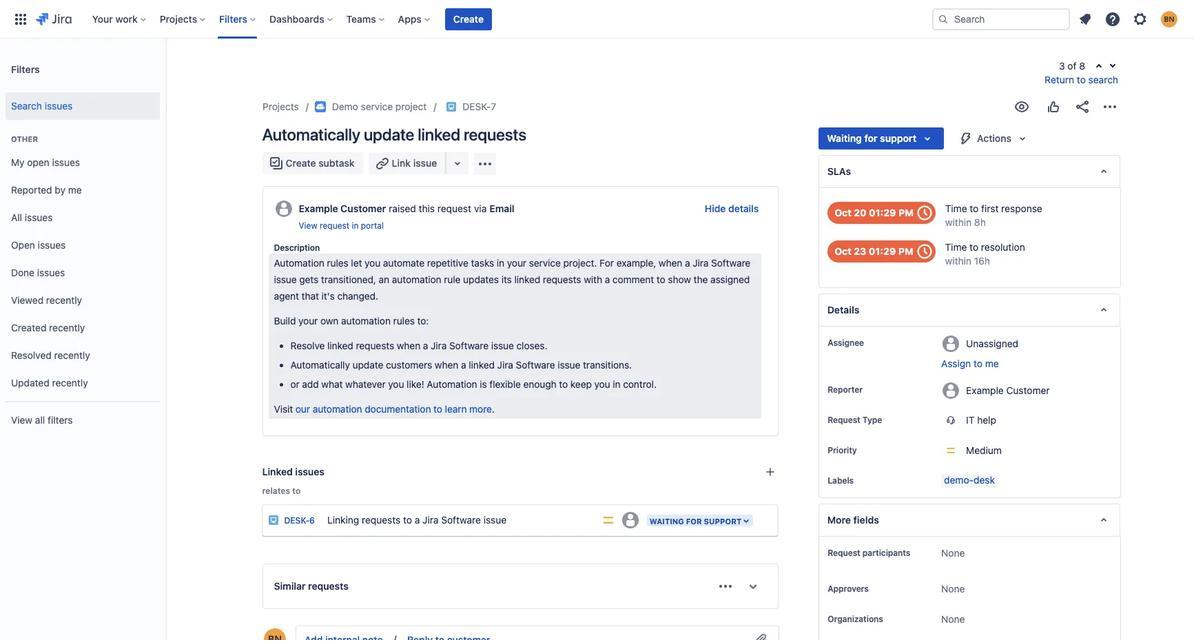 Task type: vqa. For each thing, say whether or not it's contained in the screenshot.
text field
no



Task type: describe. For each thing, give the bounding box(es) containing it.
issue type: it help image
[[268, 515, 279, 526]]

created recently link
[[6, 314, 160, 342]]

assign
[[942, 358, 971, 369]]

demo-desk
[[944, 474, 995, 486]]

desk-6 link
[[284, 516, 315, 526]]

automate
[[383, 257, 425, 269]]

create subtask button
[[262, 152, 363, 174]]

your
[[92, 13, 113, 24]]

search image
[[938, 13, 949, 24]]

slas element
[[819, 155, 1121, 188]]

projects for projects popup button
[[160, 13, 197, 24]]

support
[[880, 132, 917, 144]]

1 vertical spatial automation
[[341, 315, 391, 327]]

you inside automation rules let you automate repetitive tasks in your service project. for example, when a jira software issue gets transitioned, an automation rule updates its linked requests with a comment to show the assigned agent that it's changed.
[[365, 257, 381, 269]]

control.
[[623, 378, 657, 390]]

view request in portal
[[299, 221, 384, 231]]

flexible
[[490, 378, 521, 390]]

agent
[[274, 290, 299, 302]]

8
[[1079, 60, 1085, 72]]

all issues
[[11, 211, 53, 223]]

demo service project
[[332, 101, 427, 112]]

request participants
[[828, 548, 911, 558]]

1 horizontal spatial you
[[388, 378, 404, 390]]

create for create
[[453, 13, 484, 24]]

this
[[419, 203, 435, 214]]

my open issues
[[11, 156, 80, 168]]

linking requests to a jira software issue link
[[322, 507, 596, 534]]

example for example customer raised this request via email
[[299, 203, 338, 214]]

the
[[694, 274, 708, 285]]

rule
[[444, 274, 461, 285]]

1 vertical spatial filters
[[11, 63, 40, 75]]

issue inside automation rules let you automate repetitive tasks in your service project. for example, when a jira software issue gets transitioned, an automation rule updates its linked requests with a comment to show the assigned agent that it's changed.
[[274, 274, 297, 285]]

demo service project image
[[315, 101, 326, 112]]

0 vertical spatial request
[[438, 203, 471, 214]]

linked up is
[[469, 359, 495, 371]]

add attachment image
[[753, 632, 770, 640]]

filters
[[48, 414, 73, 426]]

email
[[490, 203, 515, 214]]

search issues link
[[6, 92, 160, 120]]

apps
[[398, 13, 422, 24]]

within inside time to first response within 8h
[[945, 216, 972, 228]]

filters inside dropdown button
[[219, 13, 247, 24]]

example,
[[617, 257, 656, 269]]

requests right linking
[[362, 514, 401, 526]]

priority
[[828, 445, 857, 456]]

me for reported by me
[[68, 184, 82, 195]]

tasks
[[471, 257, 494, 269]]

my
[[11, 156, 24, 168]]

automatically update customers when a linked jira software issue transitions.
[[290, 359, 632, 371]]

search issues group
[[6, 88, 160, 124]]

assign to me button
[[942, 357, 1107, 371]]

when for resolve linked requests when a jira software issue closes.
[[397, 340, 421, 352]]

2 horizontal spatial you
[[594, 378, 610, 390]]

.
[[492, 403, 495, 415]]

link issue
[[392, 157, 437, 169]]

response
[[1002, 203, 1043, 214]]

issues for all issues
[[25, 211, 53, 223]]

whatever
[[345, 378, 386, 390]]

assignee
[[828, 338, 864, 348]]

time for time to first response within 8h
[[945, 203, 967, 214]]

is
[[480, 378, 487, 390]]

1 horizontal spatial rules
[[393, 315, 415, 327]]

it's
[[322, 290, 335, 302]]

requests down the 7
[[464, 125, 526, 144]]

more
[[828, 514, 852, 526]]

customer for example customer raised this request via email
[[341, 203, 386, 214]]

demo service project link
[[315, 99, 427, 115]]

automatically for automatically update linked requests
[[262, 125, 360, 144]]

updates
[[463, 274, 499, 285]]

teams
[[346, 13, 376, 24]]

previous issue 'desk-8' ( type 'k' ) image
[[1093, 61, 1104, 72]]

automatically for automatically update customers when a linked jira software issue transitions.
[[290, 359, 350, 371]]

hide details
[[705, 203, 759, 214]]

linked down it help image
[[418, 125, 460, 144]]

to inside button
[[974, 358, 983, 369]]

7
[[491, 101, 496, 112]]

of
[[1067, 60, 1076, 72]]

settings image
[[1132, 11, 1149, 27]]

1 none from the top
[[942, 547, 965, 559]]

all
[[35, 414, 45, 426]]

filters button
[[215, 8, 261, 30]]

priority: medium image
[[601, 513, 615, 527]]

medium
[[966, 445, 1002, 456]]

projects link
[[262, 99, 299, 115]]

view for view request in portal
[[299, 221, 318, 231]]

3
[[1059, 60, 1065, 72]]

enough
[[523, 378, 557, 390]]

customers
[[386, 359, 432, 371]]

requests right similar
[[308, 580, 349, 592]]

help image
[[1105, 11, 1121, 27]]

that
[[302, 290, 319, 302]]

automation inside automation rules let you automate repetitive tasks in your service project. for example, when a jira software issue gets transitioned, an automation rule updates its linked requests with a comment to show the assigned agent that it's changed.
[[274, 257, 324, 269]]

8h
[[974, 216, 986, 228]]

to inside time to first response within 8h
[[970, 203, 979, 214]]

resolve linked requests when a jira software issue closes.
[[290, 340, 548, 352]]

view for view all filters
[[11, 414, 32, 426]]

other group
[[6, 120, 160, 401]]

in inside automation rules let you automate repetitive tasks in your service project. for example, when a jira software issue gets transitioned, an automation rule updates its linked requests with a comment to show the assigned agent that it's changed.
[[497, 257, 505, 269]]

1 horizontal spatial automation
[[427, 378, 477, 390]]

profile image of ben nelson image
[[264, 629, 286, 640]]

in inside "link"
[[352, 221, 359, 231]]

to inside time to resolution within 16h
[[970, 241, 979, 253]]

23
[[854, 245, 867, 257]]

update for linked
[[364, 125, 414, 144]]

16h
[[974, 255, 990, 267]]

recently for created recently
[[49, 322, 85, 333]]

apps button
[[394, 8, 435, 30]]

slas
[[828, 165, 852, 177]]

work
[[115, 13, 138, 24]]

0 horizontal spatial your
[[298, 315, 318, 327]]

3 of 8
[[1059, 60, 1085, 72]]

organizations
[[828, 614, 883, 624]]

demo-
[[944, 474, 974, 486]]

rules inside automation rules let you automate repetitive tasks in your service project. for example, when a jira software issue gets transitioned, an automation rule updates its linked requests with a comment to show the assigned agent that it's changed.
[[327, 257, 349, 269]]

gets
[[299, 274, 319, 285]]

within 16h button
[[945, 254, 990, 268]]

viewed
[[11, 294, 44, 306]]

desk
[[974, 474, 995, 486]]

to:
[[417, 315, 429, 327]]

resolved
[[11, 349, 52, 361]]

copy link to issue image
[[493, 101, 504, 112]]

requests inside automation rules let you automate repetitive tasks in your service project. for example, when a jira software issue gets transitioned, an automation rule updates its linked requests with a comment to show the assigned agent that it's changed.
[[543, 274, 581, 285]]

desk- for 7
[[462, 101, 491, 112]]

your profile and settings image
[[1161, 11, 1178, 27]]

similar requests
[[274, 580, 349, 592]]

add app image
[[477, 155, 494, 172]]

watch options: you are not watching this issue, 0 people watching image
[[1013, 99, 1030, 115]]

0 horizontal spatial service
[[361, 101, 393, 112]]

what
[[321, 378, 343, 390]]

customer for example customer
[[1007, 384, 1050, 396]]

resolved recently link
[[6, 342, 160, 369]]

me for assign to me
[[985, 358, 999, 369]]

request type
[[828, 415, 882, 425]]

actions image
[[1102, 99, 1118, 115]]

search
[[11, 100, 42, 111]]

reported by me link
[[6, 176, 160, 204]]

more fields
[[828, 514, 880, 526]]

linked inside automation rules let you automate repetitive tasks in your service project. for example, when a jira software issue gets transitioned, an automation rule updates its linked requests with a comment to show the assigned agent that it's changed.
[[514, 274, 540, 285]]

created
[[11, 322, 46, 333]]

open issues link
[[6, 232, 160, 259]]

link an issue image
[[765, 467, 776, 478]]

for
[[865, 132, 878, 144]]

desk- for 6
[[284, 516, 310, 526]]

repetitive
[[427, 257, 468, 269]]

portal
[[361, 221, 384, 231]]

transitioned,
[[321, 274, 376, 285]]

software inside automation rules let you automate repetitive tasks in your service project. for example, when a jira software issue gets transitioned, an automation rule updates its linked requests with a comment to show the assigned agent that it's changed.
[[711, 257, 751, 269]]



Task type: locate. For each thing, give the bounding box(es) containing it.
filters
[[219, 13, 247, 24], [11, 63, 40, 75]]

clockicon image left within 16h button
[[914, 241, 936, 263]]

1 vertical spatial in
[[497, 257, 505, 269]]

your work button
[[88, 8, 151, 30]]

0 horizontal spatial in
[[352, 221, 359, 231]]

view all filters
[[11, 414, 73, 426]]

1 vertical spatial time
[[945, 241, 967, 253]]

1 horizontal spatial service
[[529, 257, 561, 269]]

1 vertical spatial request
[[828, 548, 861, 558]]

request left the 'type'
[[828, 415, 861, 425]]

reporter
[[828, 385, 863, 395]]

6
[[310, 516, 315, 526]]

view left all
[[11, 414, 32, 426]]

projects right work
[[160, 13, 197, 24]]

1 clockicon image from the top
[[914, 202, 936, 224]]

projects for projects link
[[262, 101, 299, 112]]

rules left to:
[[393, 315, 415, 327]]

request for request type
[[828, 415, 861, 425]]

0 horizontal spatial automation
[[274, 257, 324, 269]]

search
[[1088, 74, 1118, 85]]

0 vertical spatial desk-
[[462, 101, 491, 112]]

automation down the automatically update customers when a linked jira software issue transitions.
[[427, 378, 477, 390]]

automation
[[274, 257, 324, 269], [427, 378, 477, 390]]

0 vertical spatial filters
[[219, 13, 247, 24]]

1 horizontal spatial when
[[435, 359, 459, 371]]

2 horizontal spatial in
[[613, 378, 621, 390]]

0 vertical spatial pm
[[899, 207, 914, 218]]

1 horizontal spatial customer
[[1007, 384, 1050, 396]]

customer down the assign to me button
[[1007, 384, 1050, 396]]

0 horizontal spatial request
[[320, 221, 349, 231]]

service right demo
[[361, 101, 393, 112]]

2 clockicon image from the top
[[914, 241, 936, 263]]

automation rules let you automate repetitive tasks in your service project. for example, when a jira software issue gets transitioned, an automation rule updates its linked requests with a comment to show the assigned agent that it's changed.
[[274, 257, 753, 302]]

time to resolution within 16h
[[945, 241, 1025, 267]]

view up description
[[299, 221, 318, 231]]

request left portal
[[320, 221, 349, 231]]

1 horizontal spatial create
[[453, 13, 484, 24]]

issues for linked issues
[[295, 466, 324, 478]]

example up view request in portal
[[299, 203, 338, 214]]

0 vertical spatial rules
[[327, 257, 349, 269]]

assign to me
[[942, 358, 999, 369]]

primary element
[[8, 0, 932, 38]]

none for organizations
[[942, 613, 965, 625]]

when down resolve linked requests when a jira software issue closes.
[[435, 359, 459, 371]]

updated recently link
[[6, 369, 160, 397]]

your up 'its'
[[507, 257, 527, 269]]

automation down what
[[313, 403, 362, 415]]

desk- right issue type: it help icon
[[284, 516, 310, 526]]

reported by me
[[11, 184, 82, 195]]

time up within 16h button
[[945, 241, 967, 253]]

to up within 16h button
[[970, 241, 979, 253]]

recently for viewed recently
[[46, 294, 82, 306]]

automatically update linked requests
[[262, 125, 526, 144]]

1 vertical spatial automatically
[[290, 359, 350, 371]]

2 none from the top
[[942, 583, 965, 595]]

1 vertical spatial example
[[966, 384, 1004, 396]]

create button
[[445, 8, 492, 30]]

01:29 for 23
[[869, 245, 896, 257]]

1 vertical spatial oct
[[835, 245, 852, 257]]

0 vertical spatial request
[[828, 415, 861, 425]]

3 none from the top
[[942, 613, 965, 625]]

me down unassigned
[[985, 358, 999, 369]]

0 vertical spatial clockicon image
[[914, 202, 936, 224]]

linked right 'its'
[[514, 274, 540, 285]]

link
[[392, 157, 411, 169]]

requests
[[464, 125, 526, 144], [543, 274, 581, 285], [356, 340, 394, 352], [362, 514, 401, 526], [308, 580, 349, 592]]

0 vertical spatial projects
[[160, 13, 197, 24]]

add
[[302, 378, 319, 390]]

recently down viewed recently link
[[49, 322, 85, 333]]

open issues
[[11, 239, 66, 251]]

2 horizontal spatial when
[[659, 257, 682, 269]]

you right "let"
[[365, 257, 381, 269]]

requests down build your own automation rules to:
[[356, 340, 394, 352]]

1 horizontal spatial your
[[507, 257, 527, 269]]

request for request participants
[[828, 548, 861, 558]]

issues
[[45, 100, 73, 111], [52, 156, 80, 168], [25, 211, 53, 223], [38, 239, 66, 251], [37, 266, 65, 278], [295, 466, 324, 478]]

clockicon image left the within 8h button
[[914, 202, 936, 224]]

0 vertical spatial when
[[659, 257, 682, 269]]

customer
[[341, 203, 386, 214], [1007, 384, 1050, 396]]

1 vertical spatial automation
[[427, 378, 477, 390]]

within left 8h
[[945, 216, 972, 228]]

to right linking
[[403, 514, 412, 526]]

filters right projects popup button
[[219, 13, 247, 24]]

1 vertical spatial view
[[11, 414, 32, 426]]

0 horizontal spatial rules
[[327, 257, 349, 269]]

view inside "link"
[[299, 221, 318, 231]]

0 horizontal spatial desk-
[[284, 516, 310, 526]]

0 vertical spatial automatically
[[262, 125, 360, 144]]

1 vertical spatial none
[[942, 583, 965, 595]]

subtask
[[319, 157, 355, 169]]

none
[[942, 547, 965, 559], [942, 583, 965, 595], [942, 613, 965, 625]]

1 horizontal spatial example
[[966, 384, 1004, 396]]

time for time to resolution within 16h
[[945, 241, 967, 253]]

issues inside 'link'
[[45, 100, 73, 111]]

your left own at the left of page
[[298, 315, 318, 327]]

automation down description
[[274, 257, 324, 269]]

1 request from the top
[[828, 415, 861, 425]]

example for example customer
[[966, 384, 1004, 396]]

1 vertical spatial rules
[[393, 315, 415, 327]]

me inside button
[[985, 358, 999, 369]]

within 8h button
[[945, 216, 986, 230]]

desk- inside desk-7 link
[[462, 101, 491, 112]]

service inside automation rules let you automate repetitive tasks in your service project. for example, when a jira software issue gets transitioned, an automation rule updates its linked requests with a comment to show the assigned agent that it's changed.
[[529, 257, 561, 269]]

actions button
[[950, 128, 1039, 150]]

to down 8
[[1077, 74, 1086, 85]]

return to search
[[1045, 74, 1118, 85]]

update up whatever
[[353, 359, 383, 371]]

our
[[296, 403, 310, 415]]

Search field
[[932, 8, 1070, 30]]

closes.
[[517, 340, 548, 352]]

to down linked issues
[[292, 486, 301, 496]]

0 horizontal spatial example
[[299, 203, 338, 214]]

type
[[863, 415, 882, 425]]

automatically
[[262, 125, 360, 144], [290, 359, 350, 371]]

oct left the '23' on the top of page
[[835, 245, 852, 257]]

done issues link
[[6, 259, 160, 287]]

0 vertical spatial create
[[453, 13, 484, 24]]

hide details button
[[697, 198, 767, 220]]

in up 'its'
[[497, 257, 505, 269]]

0 vertical spatial your
[[507, 257, 527, 269]]

customer up portal
[[341, 203, 386, 214]]

1 vertical spatial projects
[[262, 101, 299, 112]]

within inside time to resolution within 16h
[[945, 255, 972, 267]]

oct for oct 20 01:29 pm
[[835, 207, 852, 218]]

in down transitions.
[[613, 378, 621, 390]]

it help image
[[446, 101, 457, 112]]

example up help
[[966, 384, 1004, 396]]

2 time from the top
[[945, 241, 967, 253]]

to left show
[[657, 274, 666, 285]]

next issue 'desk-6' ( type 'j' ) image
[[1107, 61, 1118, 72]]

its
[[502, 274, 512, 285]]

0 vertical spatial 01:29
[[869, 207, 896, 218]]

automatically up add
[[290, 359, 350, 371]]

0 vertical spatial service
[[361, 101, 393, 112]]

banner containing your work
[[0, 0, 1194, 39]]

request down more
[[828, 548, 861, 558]]

to right the assign
[[974, 358, 983, 369]]

filters up the 'search'
[[11, 63, 40, 75]]

issue inside button
[[413, 157, 437, 169]]

example customer
[[966, 384, 1050, 396]]

more fields element
[[819, 504, 1121, 537]]

done
[[11, 266, 34, 278]]

create left subtask
[[286, 157, 316, 169]]

relates
[[262, 486, 290, 496]]

01:29 right the '23' on the top of page
[[869, 245, 896, 257]]

0 horizontal spatial when
[[397, 340, 421, 352]]

it help
[[966, 414, 997, 426]]

0 horizontal spatial projects
[[160, 13, 197, 24]]

within left 16h
[[945, 255, 972, 267]]

let
[[351, 257, 362, 269]]

my open issues link
[[6, 149, 160, 176]]

sidebar navigation image
[[150, 55, 181, 83]]

your inside automation rules let you automate repetitive tasks in your service project. for example, when a jira software issue gets transitioned, an automation rule updates its linked requests with a comment to show the assigned agent that it's changed.
[[507, 257, 527, 269]]

changed.
[[337, 290, 378, 302]]

0 vertical spatial automation
[[392, 274, 442, 285]]

1 vertical spatial your
[[298, 315, 318, 327]]

approvers
[[828, 584, 869, 594]]

link issue button
[[369, 152, 447, 174]]

update
[[364, 125, 414, 144], [353, 359, 383, 371]]

recently down "resolved recently" link
[[52, 377, 88, 388]]

all issues link
[[6, 204, 160, 232]]

to left keep
[[559, 378, 568, 390]]

desk-
[[462, 101, 491, 112], [284, 516, 310, 526]]

demo-desk link
[[942, 474, 998, 488]]

issues for done issues
[[37, 266, 65, 278]]

service left project.
[[529, 257, 561, 269]]

build
[[274, 315, 296, 327]]

pm for oct 20 01:29 pm
[[899, 207, 914, 218]]

in left portal
[[352, 221, 359, 231]]

to up 8h
[[970, 203, 979, 214]]

recently down created recently link at the left of page
[[54, 349, 90, 361]]

dashboards button
[[265, 8, 338, 30]]

recently for resolved recently
[[54, 349, 90, 361]]

1 horizontal spatial projects
[[262, 101, 299, 112]]

1 time from the top
[[945, 203, 967, 214]]

2 vertical spatial in
[[613, 378, 621, 390]]

1 horizontal spatial in
[[497, 257, 505, 269]]

in
[[352, 221, 359, 231], [497, 257, 505, 269], [613, 378, 621, 390]]

within
[[945, 216, 972, 228], [945, 255, 972, 267]]

automation down changed.
[[341, 315, 391, 327]]

2 vertical spatial when
[[435, 359, 459, 371]]

details element
[[819, 294, 1121, 327]]

0 vertical spatial in
[[352, 221, 359, 231]]

desk- left copy link to issue image
[[462, 101, 491, 112]]

2 vertical spatial none
[[942, 613, 965, 625]]

linked issues
[[262, 466, 324, 478]]

create for create subtask
[[286, 157, 316, 169]]

1 vertical spatial create
[[286, 157, 316, 169]]

1 vertical spatial request
[[320, 221, 349, 231]]

2 vertical spatial automation
[[313, 403, 362, 415]]

1 vertical spatial when
[[397, 340, 421, 352]]

automation down automate
[[392, 274, 442, 285]]

show image
[[742, 575, 764, 598]]

me inside other 'group'
[[68, 184, 82, 195]]

you down transitions.
[[594, 378, 610, 390]]

issues for open issues
[[38, 239, 66, 251]]

2 request from the top
[[828, 548, 861, 558]]

relates to
[[262, 486, 301, 496]]

time inside time to first response within 8h
[[945, 203, 967, 214]]

reported
[[11, 184, 52, 195]]

0 horizontal spatial view
[[11, 414, 32, 426]]

0 vertical spatial automation
[[274, 257, 324, 269]]

0 horizontal spatial filters
[[11, 63, 40, 75]]

update down demo service project
[[364, 125, 414, 144]]

project
[[395, 101, 427, 112]]

update for customers
[[353, 359, 383, 371]]

recently up created recently
[[46, 294, 82, 306]]

0 horizontal spatial you
[[365, 257, 381, 269]]

jira image
[[36, 11, 72, 27], [36, 11, 72, 27]]

0 vertical spatial example
[[299, 203, 338, 214]]

request left "via"
[[438, 203, 471, 214]]

when up show
[[659, 257, 682, 269]]

to
[[1077, 74, 1086, 85], [970, 203, 979, 214], [970, 241, 979, 253], [657, 274, 666, 285], [974, 358, 983, 369], [559, 378, 568, 390], [434, 403, 442, 415], [292, 486, 301, 496], [403, 514, 412, 526]]

1 horizontal spatial me
[[985, 358, 999, 369]]

pm right the '23' on the top of page
[[899, 245, 914, 257]]

participants
[[863, 548, 911, 558]]

1 vertical spatial customer
[[1007, 384, 1050, 396]]

you left the like!
[[388, 378, 404, 390]]

me right 'by'
[[68, 184, 82, 195]]

01:29 for 20
[[869, 207, 896, 218]]

vote options: no one has voted for this issue yet. image
[[1045, 99, 1062, 115]]

0 horizontal spatial me
[[68, 184, 82, 195]]

comment
[[613, 274, 654, 285]]

2 within from the top
[[945, 255, 972, 267]]

0 vertical spatial update
[[364, 125, 414, 144]]

raised
[[389, 203, 416, 214]]

0 vertical spatial time
[[945, 203, 967, 214]]

1 vertical spatial me
[[985, 358, 999, 369]]

1 vertical spatial service
[[529, 257, 561, 269]]

priority pin to top. only you can see pinned fields. image
[[860, 445, 871, 456]]

appswitcher icon image
[[12, 11, 29, 27]]

or add what whatever you like! automation is flexible enough to keep you in control.
[[290, 378, 659, 390]]

0 vertical spatial me
[[68, 184, 82, 195]]

2 oct from the top
[[835, 245, 852, 257]]

2 pm from the top
[[899, 245, 914, 257]]

0 vertical spatial oct
[[835, 207, 852, 218]]

request inside "link"
[[320, 221, 349, 231]]

assigned
[[711, 274, 750, 285]]

1 pm from the top
[[899, 207, 914, 218]]

other
[[11, 134, 38, 143]]

0 vertical spatial view
[[299, 221, 318, 231]]

details
[[729, 203, 759, 214]]

waiting
[[827, 132, 862, 144]]

pm for oct 23 01:29 pm
[[899, 245, 914, 257]]

oct for oct 23 01:29 pm
[[835, 245, 852, 257]]

software
[[711, 257, 751, 269], [449, 340, 489, 352], [516, 359, 555, 371], [441, 514, 481, 526]]

create right the apps dropdown button
[[453, 13, 484, 24]]

1 vertical spatial pm
[[899, 245, 914, 257]]

when up customers
[[397, 340, 421, 352]]

when for automatically update customers when a linked jira software issue transitions.
[[435, 359, 459, 371]]

1 horizontal spatial view
[[299, 221, 318, 231]]

1 horizontal spatial request
[[438, 203, 471, 214]]

01:29 right 20
[[869, 207, 896, 218]]

clockicon image for oct 23 01:29 pm
[[914, 241, 936, 263]]

1 vertical spatial update
[[353, 359, 383, 371]]

0 vertical spatial none
[[942, 547, 965, 559]]

to left learn
[[434, 403, 442, 415]]

keep
[[571, 378, 592, 390]]

jira inside automation rules let you automate repetitive tasks in your service project. for example, when a jira software issue gets transitioned, an automation rule updates its linked requests with a comment to show the assigned agent that it's changed.
[[693, 257, 709, 269]]

linking requests to a jira software issue
[[327, 514, 507, 526]]

issues for search issues
[[45, 100, 73, 111]]

rules
[[327, 257, 349, 269], [393, 315, 415, 327]]

linked down own at the left of page
[[327, 340, 353, 352]]

clockicon image
[[914, 202, 936, 224], [914, 241, 936, 263]]

issues inside "link"
[[38, 239, 66, 251]]

1 within from the top
[[945, 216, 972, 228]]

automation inside automation rules let you automate repetitive tasks in your service project. for example, when a jira software issue gets transitioned, an automation rule updates its linked requests with a comment to show the assigned agent that it's changed.
[[392, 274, 442, 285]]

0 horizontal spatial customer
[[341, 203, 386, 214]]

1 vertical spatial clockicon image
[[914, 241, 936, 263]]

visit our automation documentation to learn more .
[[274, 403, 495, 415]]

request
[[438, 203, 471, 214], [320, 221, 349, 231]]

1 horizontal spatial filters
[[219, 13, 247, 24]]

projects inside projects popup button
[[160, 13, 197, 24]]

to inside automation rules let you automate repetitive tasks in your service project. for example, when a jira software issue gets transitioned, an automation rule updates its linked requests with a comment to show the assigned agent that it's changed.
[[657, 274, 666, 285]]

0 vertical spatial customer
[[341, 203, 386, 214]]

link web pages and more image
[[450, 155, 466, 172]]

clockicon image for oct 20 01:29 pm
[[914, 202, 936, 224]]

1 oct from the top
[[835, 207, 852, 218]]

automatically up the 'create subtask' button
[[262, 125, 360, 144]]

unassigned
[[966, 337, 1019, 349]]

pm right 20
[[899, 207, 914, 218]]

waiting for support
[[827, 132, 917, 144]]

rules left "let"
[[327, 257, 349, 269]]

when inside automation rules let you automate repetitive tasks in your service project. for example, when a jira software issue gets transitioned, an automation rule updates its linked requests with a comment to show the assigned agent that it's changed.
[[659, 257, 682, 269]]

requests down project.
[[543, 274, 581, 285]]

share image
[[1074, 99, 1091, 115]]

0 vertical spatial within
[[945, 216, 972, 228]]

recently for updated recently
[[52, 377, 88, 388]]

banner
[[0, 0, 1194, 39]]

1 vertical spatial within
[[945, 255, 972, 267]]

time up the within 8h button
[[945, 203, 967, 214]]

1 vertical spatial 01:29
[[869, 245, 896, 257]]

create inside primary element
[[453, 13, 484, 24]]

0 horizontal spatial create
[[286, 157, 316, 169]]

none for approvers
[[942, 583, 965, 595]]

1 horizontal spatial desk-
[[462, 101, 491, 112]]

notifications image
[[1077, 11, 1094, 27]]

project.
[[563, 257, 597, 269]]

linked
[[418, 125, 460, 144], [514, 274, 540, 285], [327, 340, 353, 352], [469, 359, 495, 371]]

oct left 20
[[835, 207, 852, 218]]

1 vertical spatial desk-
[[284, 516, 310, 526]]

learn
[[445, 403, 467, 415]]

projects left demo service project image
[[262, 101, 299, 112]]

example customer raised this request via email
[[299, 203, 515, 214]]

time inside time to resolution within 16h
[[945, 241, 967, 253]]

hide
[[705, 203, 726, 214]]



